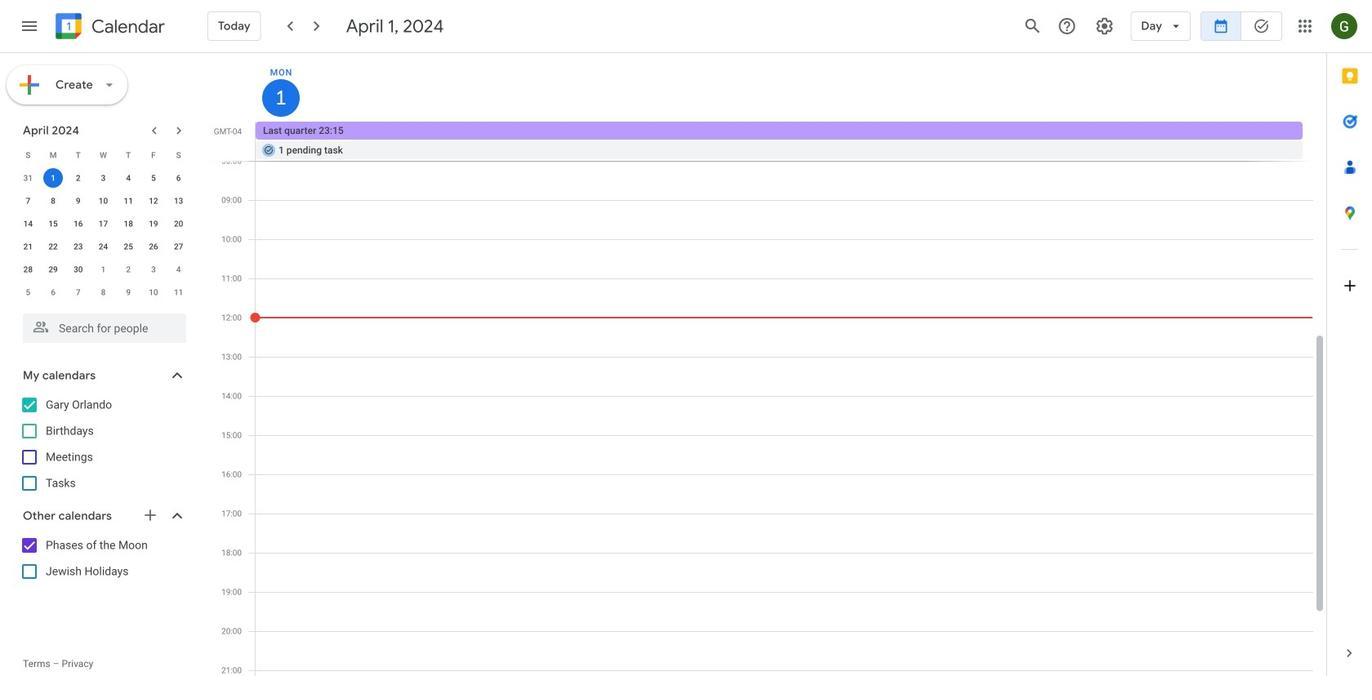 Task type: vqa. For each thing, say whether or not it's contained in the screenshot.
"Tasks Sidebar" icon at the left top of the page
no



Task type: locate. For each thing, give the bounding box(es) containing it.
heading inside the calendar element
[[88, 17, 165, 36]]

0 horizontal spatial cell
[[41, 167, 66, 189]]

cell
[[256, 122, 1313, 161], [41, 167, 66, 189]]

may 5 element
[[18, 283, 38, 302]]

add other calendars image
[[142, 507, 158, 524]]

may 3 element
[[144, 260, 163, 279]]

row
[[248, 122, 1326, 161], [16, 144, 191, 167], [16, 167, 191, 189], [16, 189, 191, 212], [16, 212, 191, 235], [16, 235, 191, 258], [16, 258, 191, 281], [16, 281, 191, 304]]

29 element
[[43, 260, 63, 279]]

cell inside april 2024 grid
[[41, 167, 66, 189]]

other calendars list
[[3, 533, 203, 585]]

25 element
[[119, 237, 138, 256]]

april 2024 grid
[[16, 144, 191, 304]]

21 element
[[18, 237, 38, 256]]

10 element
[[94, 191, 113, 211]]

may 6 element
[[43, 283, 63, 302]]

may 10 element
[[144, 283, 163, 302]]

1 horizontal spatial cell
[[256, 122, 1313, 161]]

may 11 element
[[169, 283, 188, 302]]

27 element
[[169, 237, 188, 256]]

tab list
[[1327, 53, 1372, 631]]

grid
[[209, 53, 1326, 676]]

Search for people text field
[[33, 314, 176, 343]]

15 element
[[43, 214, 63, 234]]

26 element
[[144, 237, 163, 256]]

None search field
[[0, 307, 203, 343]]

12 element
[[144, 191, 163, 211]]

11 element
[[119, 191, 138, 211]]

may 2 element
[[119, 260, 138, 279]]

6 element
[[169, 168, 188, 188]]

9 element
[[68, 191, 88, 211]]

4 element
[[119, 168, 138, 188]]

3 element
[[94, 168, 113, 188]]

0 vertical spatial cell
[[256, 122, 1313, 161]]

row group
[[16, 167, 191, 304]]

main drawer image
[[20, 16, 39, 36]]

may 7 element
[[68, 283, 88, 302]]

heading
[[88, 17, 165, 36]]

1 vertical spatial cell
[[41, 167, 66, 189]]



Task type: describe. For each thing, give the bounding box(es) containing it.
30 element
[[68, 260, 88, 279]]

may 8 element
[[94, 283, 113, 302]]

20 element
[[169, 214, 188, 234]]

5 element
[[144, 168, 163, 188]]

23 element
[[68, 237, 88, 256]]

may 1 element
[[94, 260, 113, 279]]

19 element
[[144, 214, 163, 234]]

may 9 element
[[119, 283, 138, 302]]

28 element
[[18, 260, 38, 279]]

calendar element
[[52, 10, 165, 46]]

2 element
[[68, 168, 88, 188]]

13 element
[[169, 191, 188, 211]]

my calendars list
[[3, 392, 203, 497]]

17 element
[[94, 214, 113, 234]]

settings menu image
[[1095, 16, 1114, 36]]

8 element
[[43, 191, 63, 211]]

22 element
[[43, 237, 63, 256]]

7 element
[[18, 191, 38, 211]]

may 4 element
[[169, 260, 188, 279]]

march 31 element
[[18, 168, 38, 188]]

monday, april 1, today element
[[262, 79, 300, 117]]

1, today element
[[43, 168, 63, 188]]

16 element
[[68, 214, 88, 234]]

14 element
[[18, 214, 38, 234]]

24 element
[[94, 237, 113, 256]]

18 element
[[119, 214, 138, 234]]



